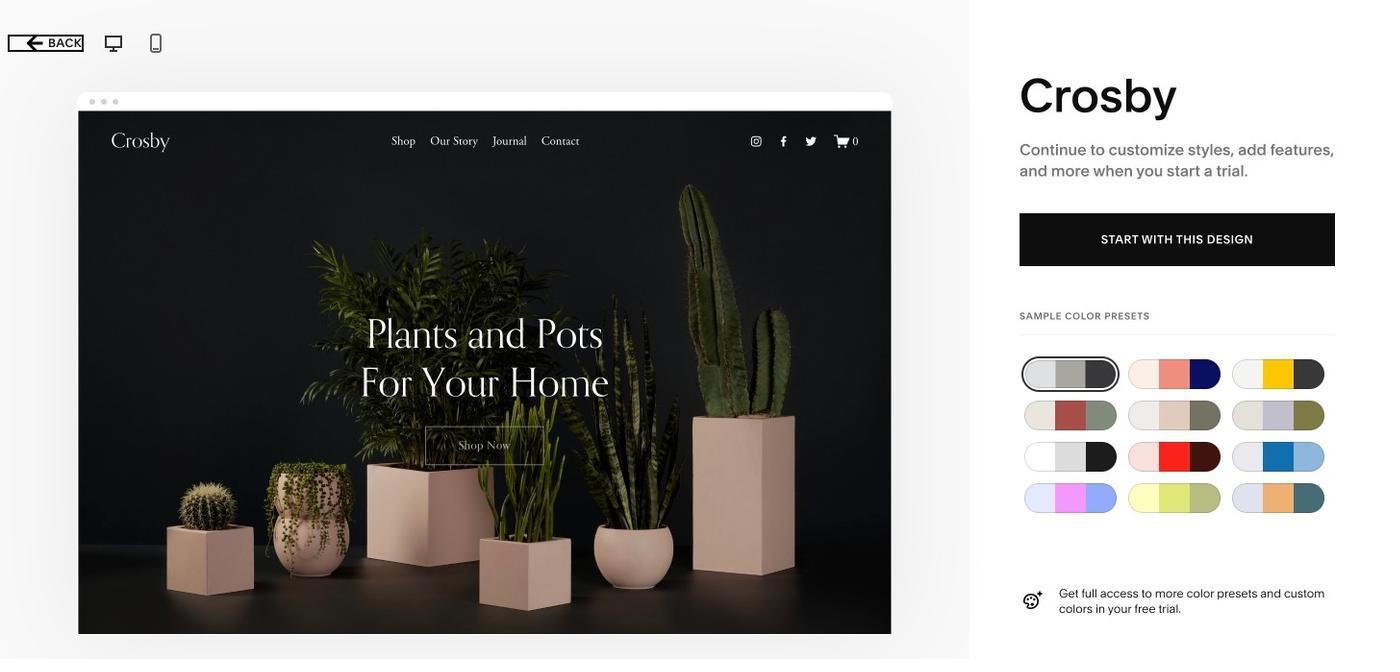 Task type: describe. For each thing, give the bounding box(es) containing it.
preview template on a desktop device image
[[103, 33, 124, 54]]

clove image
[[948, 176, 1329, 660]]



Task type: vqa. For each thing, say whether or not it's contained in the screenshot.
the any
no



Task type: locate. For each thing, give the bounding box(es) containing it.
preview template on a mobile device image
[[145, 33, 166, 54]]

myhra image
[[502, 176, 883, 660]]

crosby image
[[56, 176, 437, 660]]

back to top image
[[1298, 575, 1319, 596]]



